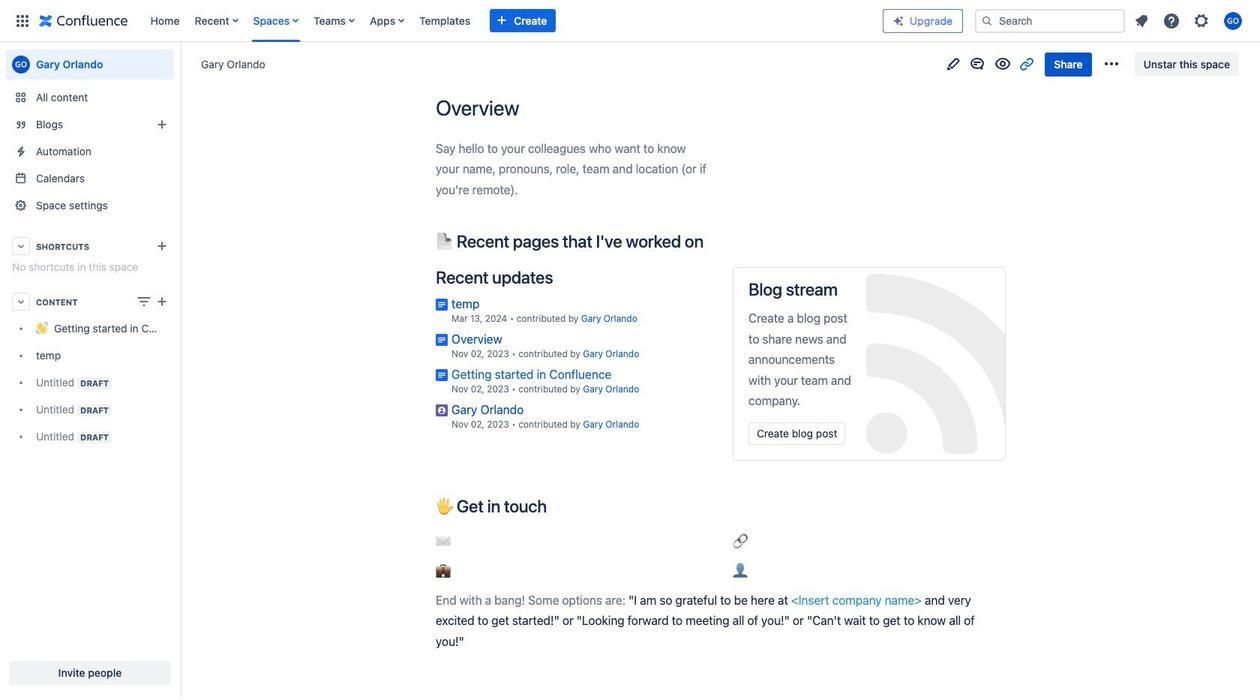 Task type: vqa. For each thing, say whether or not it's contained in the screenshot.
List associated with Premium image
yes



Task type: locate. For each thing, give the bounding box(es) containing it.
tree
[[6, 315, 174, 450]]

collapse sidebar image
[[164, 50, 197, 80]]

appswitcher icon image
[[14, 12, 32, 30]]

search image
[[981, 15, 993, 27]]

0 vertical spatial copy image
[[702, 232, 720, 250]]

create a blog image
[[153, 116, 171, 134]]

tree inside space element
[[6, 315, 174, 450]]

1 vertical spatial copy image
[[546, 496, 564, 514]]

list
[[143, 0, 883, 42], [1129, 7, 1252, 34]]

1 horizontal spatial list
[[1129, 7, 1252, 34]]

1 horizontal spatial copy image
[[702, 232, 720, 250]]

premium image
[[893, 15, 905, 27]]

0 horizontal spatial copy image
[[546, 496, 564, 514]]

help icon image
[[1163, 12, 1181, 30]]

None search field
[[975, 9, 1126, 33]]

confluence image
[[39, 12, 128, 30], [39, 12, 128, 30]]

Search field
[[975, 9, 1126, 33]]

copy image
[[702, 232, 720, 250], [546, 496, 564, 514]]

0 horizontal spatial list
[[143, 0, 883, 42]]

your profile and preferences image
[[1225, 12, 1243, 30]]

global element
[[9, 0, 883, 42]]

banner
[[0, 0, 1261, 42]]



Task type: describe. For each thing, give the bounding box(es) containing it.
list for premium icon
[[1129, 7, 1252, 34]]

more actions image
[[1103, 55, 1121, 73]]

space element
[[0, 42, 180, 697]]

copy link image
[[1019, 55, 1037, 73]]

start watching image
[[995, 55, 1013, 73]]

edit this page image
[[945, 55, 963, 73]]

settings icon image
[[1193, 12, 1211, 30]]

notification icon image
[[1133, 12, 1151, 30]]

list for appswitcher icon
[[143, 0, 883, 42]]

change view image
[[135, 293, 153, 311]]



